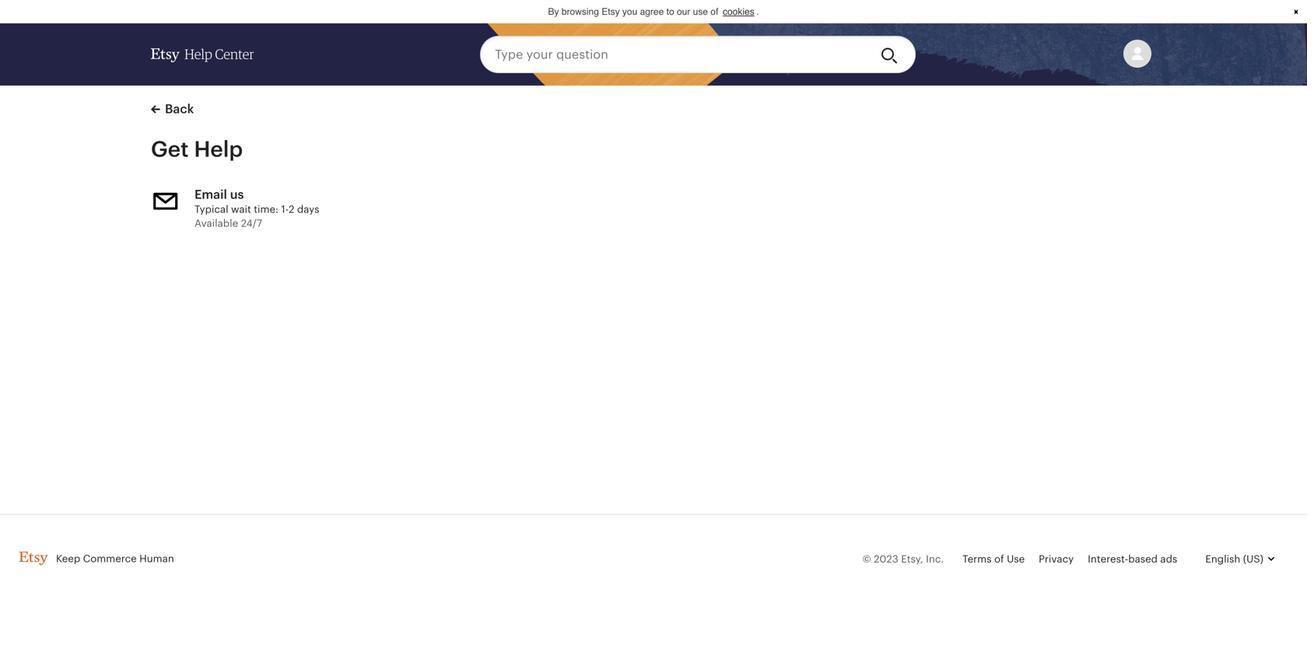 Task type: locate. For each thing, give the bounding box(es) containing it.
wait
[[231, 204, 251, 215]]

agree
[[640, 6, 664, 17]]

terms of use link
[[963, 554, 1025, 565]]

None search field
[[480, 36, 916, 73]]

0 vertical spatial of
[[711, 6, 719, 17]]

of left use
[[995, 554, 1005, 565]]

based
[[1129, 554, 1158, 565]]

etsy image left keep
[[19, 551, 48, 566]]

english (us) button
[[1192, 541, 1289, 578]]

help left center
[[185, 47, 212, 62]]

help
[[185, 47, 212, 62], [194, 137, 243, 162]]

0 horizontal spatial of
[[711, 6, 719, 17]]

1 horizontal spatial etsy image
[[151, 48, 180, 62]]

email
[[195, 188, 227, 202]]

privacy
[[1039, 554, 1074, 565]]

time:
[[254, 204, 279, 215]]

interest-based ads
[[1088, 554, 1178, 565]]

etsy,
[[902, 554, 924, 565]]

of right use
[[711, 6, 719, 17]]

us
[[230, 188, 244, 202]]

0 horizontal spatial etsy image
[[19, 551, 48, 566]]

of
[[711, 6, 719, 17], [995, 554, 1005, 565]]

use
[[1007, 554, 1025, 565]]

help up email
[[194, 137, 243, 162]]

Type your question search field
[[480, 36, 869, 73]]

© 2023 etsy, inc. link
[[863, 554, 944, 565]]

english
[[1206, 554, 1241, 565]]

1-
[[281, 204, 289, 215]]

etsy image inside help center link
[[151, 48, 180, 62]]

cookies
[[723, 6, 755, 17]]

etsy image left help center
[[151, 48, 180, 62]]

terms of use
[[963, 554, 1025, 565]]

get
[[151, 137, 189, 162]]

email us typical wait time: 1-2 days available 24/7
[[195, 188, 320, 229]]

1 vertical spatial of
[[995, 554, 1005, 565]]

ads
[[1161, 554, 1178, 565]]

©
[[863, 554, 872, 565]]

back link
[[151, 100, 194, 118]]

etsy image
[[151, 48, 180, 62], [19, 551, 48, 566]]

2
[[289, 204, 295, 215]]

use
[[693, 6, 708, 17]]

2023
[[874, 554, 899, 565]]

help center
[[185, 47, 254, 62]]

0 vertical spatial etsy image
[[151, 48, 180, 62]]



Task type: vqa. For each thing, say whether or not it's contained in the screenshot.
Terms at the bottom of the page
yes



Task type: describe. For each thing, give the bounding box(es) containing it.
inc.
[[927, 554, 944, 565]]

center
[[215, 47, 254, 62]]

by browsing etsy you agree to our use of cookies .
[[548, 6, 759, 17]]

1 vertical spatial etsy image
[[19, 551, 48, 566]]

commerce
[[83, 553, 137, 565]]

by
[[548, 6, 559, 17]]

human
[[139, 553, 174, 565]]

1 vertical spatial help
[[194, 137, 243, 162]]

cookie consent dialog
[[0, 0, 1308, 23]]

back
[[165, 102, 194, 116]]

typical
[[195, 204, 229, 215]]

terms
[[963, 554, 992, 565]]

© 2023 etsy, inc.
[[863, 554, 944, 565]]

help center link
[[151, 33, 254, 76]]

keep commerce human
[[56, 553, 174, 565]]

cookies link
[[721, 4, 757, 19]]

get help
[[151, 137, 243, 162]]

browsing
[[562, 6, 599, 17]]

etsy
[[602, 6, 620, 17]]

our
[[677, 6, 691, 17]]

0 vertical spatial help
[[185, 47, 212, 62]]

available
[[195, 218, 238, 229]]

24/7
[[241, 218, 262, 229]]

of inside cookie consent dialog
[[711, 6, 719, 17]]

to
[[667, 6, 675, 17]]

keep
[[56, 553, 80, 565]]

(us)
[[1244, 554, 1264, 565]]

english (us)
[[1206, 554, 1264, 565]]

interest-based ads link
[[1088, 554, 1178, 565]]

you
[[623, 6, 638, 17]]

interest-
[[1088, 554, 1129, 565]]

days
[[297, 204, 320, 215]]

privacy link
[[1039, 554, 1074, 565]]

.
[[757, 6, 759, 17]]

1 horizontal spatial of
[[995, 554, 1005, 565]]



